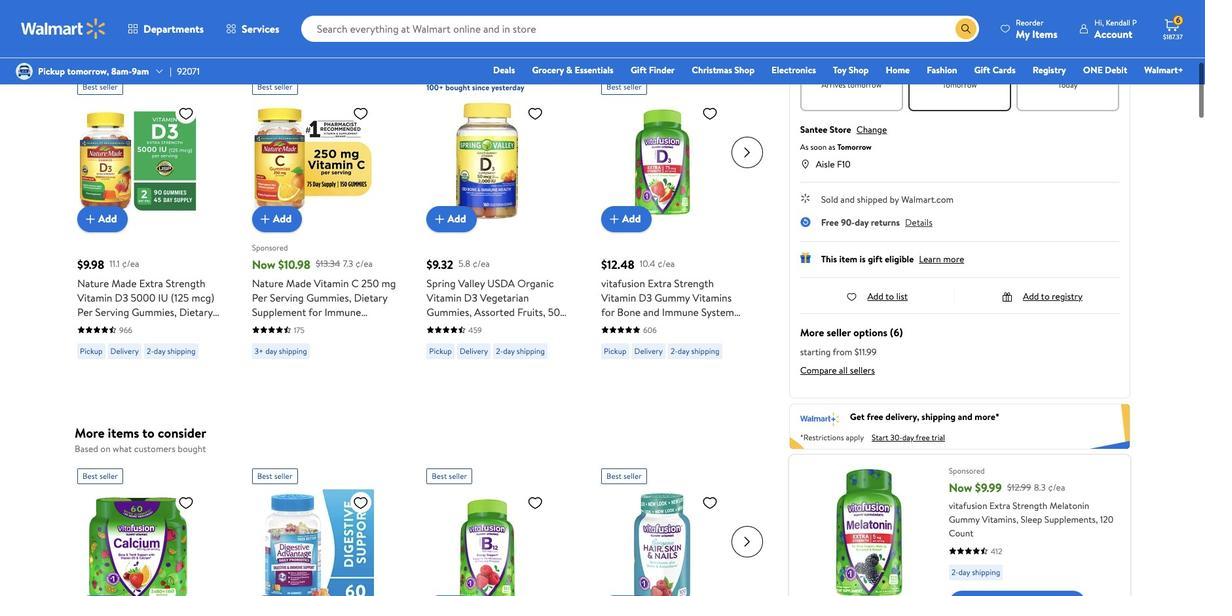 Task type: locate. For each thing, give the bounding box(es) containing it.
flavored,
[[695, 319, 737, 333]]

0 horizontal spatial gift
[[631, 64, 647, 77]]

tomorrow up the f10
[[838, 141, 872, 152]]

$11.99
[[855, 345, 877, 358]]

now inside sponsored now $9.99 $12.99 8.3 ¢/ea vitafusion extra strength melatonin gummy vitamins, sleep supplements, 120 count
[[949, 479, 972, 496]]

0 horizontal spatial serving
[[95, 304, 129, 319]]

1 horizontal spatial support,
[[601, 319, 640, 333]]

per inside '$9.98 11.1 ¢/ea nature made extra strength vitamin d3 5000 iu (125 mcg) per serving gummies, dietary supplement, 90 count'
[[77, 304, 93, 319]]

made down 11.1
[[111, 275, 137, 290]]

0 vertical spatial customers
[[134, 52, 176, 66]]

1 horizontal spatial vitafusion
[[949, 499, 988, 512]]

gift left the finder at the top right
[[631, 64, 647, 77]]

2 on from the top
[[100, 442, 111, 455]]

3 add to cart image from the left
[[607, 211, 622, 226]]

delivery down 606
[[634, 345, 663, 356]]

add to cart image for $9.98
[[83, 211, 98, 226]]

now for $10.98
[[252, 256, 275, 272]]

customers down consider on the bottom of page
[[134, 442, 176, 455]]

extra up vitamins,
[[990, 499, 1011, 512]]

seller for digestive advantage daily probiotic gummies, natural fruit flavors - 60 gummies image
[[274, 470, 293, 481]]

aisle f10
[[816, 157, 851, 170]]

free left trial
[[916, 432, 930, 443]]

4 add button from the left
[[601, 205, 652, 232]]

product group
[[77, 73, 223, 364], [252, 73, 398, 364], [427, 73, 573, 364], [601, 73, 747, 364], [77, 463, 223, 597], [252, 463, 398, 597], [427, 463, 573, 597], [601, 463, 747, 597]]

shipping down (125
[[167, 345, 196, 356]]

¢/ea inside $9.32 5.8 ¢/ea spring valley usda organic vitamin d3 vegetarian gummies, assorted fruits, 50 mcg, 160 count
[[473, 257, 490, 270]]

customers inside similar items you might like based on what customers bought
[[134, 52, 176, 66]]

shipping down 175
[[279, 345, 307, 356]]

0 horizontal spatial gummy
[[655, 290, 690, 304]]

best for vitafusion calcium gummy vitamins, 2x80ct twin pack 'image'
[[83, 470, 98, 481]]

bought down consider on the bottom of page
[[178, 442, 206, 455]]

0 vertical spatial bought
[[178, 52, 206, 66]]

d3 for $9.98
[[115, 290, 128, 304]]

add button up $12.48
[[601, 205, 652, 232]]

0 horizontal spatial now
[[252, 256, 275, 272]]

vitafusion extra strength melatonin gummy vitamins, sleep supplements, 120 count image
[[800, 465, 939, 597]]

2 vertical spatial bought
[[178, 442, 206, 455]]

1 based from the top
[[75, 52, 98, 66]]

bought
[[178, 52, 206, 66], [446, 81, 470, 92], [178, 442, 206, 455]]

sponsored up $9.99
[[949, 465, 985, 476]]

gummy left vitamins,
[[949, 513, 980, 526]]

1 d3 from the left
[[115, 290, 128, 304]]

supplement,
[[77, 319, 134, 333]]

1 horizontal spatial more
[[800, 325, 824, 339]]

per down $9.98 on the top of the page
[[77, 304, 93, 319]]

more seller options (6) starting from $11.99 compare all sellers
[[800, 325, 903, 377]]

0 vertical spatial on
[[100, 52, 111, 66]]

add to cart image
[[432, 211, 448, 226]]

items left you
[[117, 34, 148, 52]]

0 horizontal spatial nature
[[77, 275, 109, 290]]

2 horizontal spatial gummies,
[[427, 304, 472, 319]]

1 horizontal spatial nature
[[252, 275, 284, 290]]

0 horizontal spatial free
[[867, 410, 884, 423]]

vitafusion down $9.99
[[949, 499, 988, 512]]

2 what from the top
[[113, 442, 132, 455]]

this
[[876, 14, 895, 31]]

1 immune from the left
[[325, 304, 361, 319]]

now left $10.98
[[252, 256, 275, 272]]

extra left (125
[[139, 275, 163, 290]]

compare
[[800, 364, 837, 377]]

|
[[170, 65, 172, 78]]

dietary
[[354, 290, 388, 304], [179, 304, 213, 319]]

intent image for shipping image
[[841, 45, 862, 66]]

add
[[98, 211, 117, 226], [273, 211, 292, 226], [448, 211, 466, 226], [622, 211, 641, 226], [868, 290, 884, 303], [1023, 290, 1039, 303]]

1 horizontal spatial strength
[[674, 275, 714, 290]]

0 vertical spatial vitafusion
[[601, 275, 645, 290]]

nature down $9.98 on the top of the page
[[77, 275, 109, 290]]

add to favorites list, digestive advantage daily probiotic gummies, natural fruit flavors - 60 gummies image
[[353, 494, 369, 511]]

strength up system
[[674, 275, 714, 290]]

1 horizontal spatial immune
[[662, 304, 699, 319]]

1 horizontal spatial gift
[[974, 64, 991, 77]]

0 vertical spatial 120
[[601, 333, 617, 348]]

Walmart Site-Wide search field
[[301, 16, 979, 42]]

1 horizontal spatial sponsored
[[949, 465, 985, 476]]

add up $10.98
[[273, 211, 292, 226]]

gummy inside $12.48 10.4 ¢/ea vitafusion extra strength vitamin d3 gummy vitamins for bone and immune system support, strawberry flavored, 120 count
[[655, 290, 690, 304]]

pickup down intent image for pickup
[[946, 67, 973, 80]]

120 right 'supplements,'
[[1100, 513, 1114, 526]]

0 vertical spatial items
[[117, 34, 148, 52]]

2-day shipping for $12.48
[[671, 345, 720, 356]]

gummies, inside '$9.98 11.1 ¢/ea nature made extra strength vitamin d3 5000 iu (125 mcg) per serving gummies, dietary supplement, 90 count'
[[132, 304, 177, 319]]

support, up 3+ day shipping
[[252, 319, 291, 333]]

best seller for 'vitafusion gorgeous hair, skin & nails multivitamin gummy vitamins, plus biotin and antioxidant vitamins c&e, raspberry flavor, 100ct (33 day supply), from vitafusion, the gummy vitamin experts.' image
[[607, 470, 642, 481]]

strength inside '$9.98 11.1 ¢/ea nature made extra strength vitamin d3 5000 iu (125 mcg) per serving gummies, dietary supplement, 90 count'
[[166, 275, 205, 290]]

extra inside '$9.98 11.1 ¢/ea nature made extra strength vitamin d3 5000 iu (125 mcg) per serving gummies, dietary supplement, 90 count'
[[139, 275, 163, 290]]

&
[[566, 64, 573, 77]]

1 horizontal spatial tomorrow
[[943, 79, 977, 90]]

based inside the more items to consider based on what customers bought
[[75, 442, 98, 455]]

shipping arrives tomorrow
[[822, 67, 882, 90]]

dietary inside '$9.98 11.1 ¢/ea nature made extra strength vitamin d3 5000 iu (125 mcg) per serving gummies, dietary supplement, 90 count'
[[179, 304, 213, 319]]

add to favorites list, nature made extra strength vitamin d3 5000 iu (125 mcg) per serving gummies, dietary supplement, 90 count image
[[178, 104, 194, 121]]

1 vertical spatial tomorrow
[[838, 141, 872, 152]]

add for sponsored
[[273, 211, 292, 226]]

services
[[242, 22, 279, 36]]

2 nature from the left
[[252, 275, 284, 290]]

30-
[[891, 432, 903, 443]]

and right 'sold'
[[841, 193, 855, 206]]

to left list
[[886, 290, 894, 303]]

1 horizontal spatial to
[[886, 290, 894, 303]]

0 horizontal spatial extra
[[139, 275, 163, 290]]

1 add button from the left
[[77, 205, 127, 232]]

120 left 606
[[601, 333, 617, 348]]

support, left 606
[[601, 319, 640, 333]]

1 horizontal spatial d3
[[464, 290, 478, 304]]

vitafusion down $12.48
[[601, 275, 645, 290]]

sponsored inside sponsored now $10.98 $13.34 7.3 ¢/ea nature made vitamin c 250 mg per serving gummies, dietary supplement for immune support, 150 count
[[252, 242, 288, 253]]

¢/ea right 8.3
[[1048, 481, 1066, 494]]

¢/ea right 5.8
[[473, 257, 490, 270]]

and
[[841, 193, 855, 206], [643, 304, 660, 319], [958, 410, 973, 423]]

free right the get
[[867, 410, 884, 423]]

1 shop from the left
[[735, 64, 755, 77]]

add up 11.1
[[98, 211, 117, 226]]

p
[[1133, 17, 1137, 28]]

and up 606
[[643, 304, 660, 319]]

and left more*
[[958, 410, 973, 423]]

shop right christmas
[[735, 64, 755, 77]]

now
[[252, 256, 275, 272], [949, 479, 972, 496]]

to left consider on the bottom of page
[[142, 424, 155, 442]]

free
[[867, 410, 884, 423], [916, 432, 930, 443]]

1 horizontal spatial now
[[949, 479, 972, 496]]

bone
[[617, 304, 641, 319]]

2 for from the left
[[601, 304, 615, 319]]

reorder my items
[[1016, 17, 1058, 41]]

gift inside gift cards link
[[974, 64, 991, 77]]

160
[[451, 319, 467, 333]]

0 horizontal spatial to
[[142, 424, 155, 442]]

shipping
[[835, 67, 869, 80]]

0 horizontal spatial support,
[[252, 319, 291, 333]]

gummy
[[655, 290, 690, 304], [949, 513, 980, 526]]

grocery & essentials
[[532, 64, 614, 77]]

add button for $9.32
[[427, 205, 477, 232]]

seller
[[100, 80, 118, 91], [274, 80, 293, 91], [624, 80, 642, 91], [827, 325, 851, 339], [100, 470, 118, 481], [274, 470, 293, 481], [449, 470, 467, 481], [624, 470, 642, 481]]

tomorrow down fashion
[[943, 79, 977, 90]]

92071
[[177, 65, 200, 78]]

2- for $9.32
[[496, 345, 503, 356]]

120 inside sponsored now $9.99 $12.99 8.3 ¢/ea vitafusion extra strength melatonin gummy vitamins, sleep supplements, 120 count
[[1100, 513, 1114, 526]]

2-day shipping inside now $9.99 group
[[952, 567, 1000, 578]]

0 vertical spatial free
[[867, 410, 884, 423]]

serving up 966
[[95, 304, 129, 319]]

for right supplement
[[309, 304, 322, 319]]

1 horizontal spatial gummies,
[[306, 290, 351, 304]]

 image
[[16, 63, 33, 80]]

and inside banner
[[958, 410, 973, 423]]

0 horizontal spatial gummies,
[[132, 304, 177, 319]]

2 horizontal spatial extra
[[990, 499, 1011, 512]]

0 horizontal spatial dietary
[[179, 304, 213, 319]]

1 horizontal spatial 120
[[1100, 513, 1114, 526]]

2-day shipping for $9.32
[[496, 345, 545, 356]]

vitafusion extra strength vitamin d3 gummy vitamins for bone and immune system support, strawberry flavored, 120 count image
[[601, 99, 723, 221]]

d3 inside $9.32 5.8 ¢/ea spring valley usda organic vitamin d3 vegetarian gummies, assorted fruits, 50 mcg, 160 count
[[464, 290, 478, 304]]

0 horizontal spatial strength
[[166, 275, 205, 290]]

3 d3 from the left
[[639, 290, 652, 304]]

d3 inside '$9.98 11.1 ¢/ea nature made extra strength vitamin d3 5000 iu (125 mcg) per serving gummies, dietary supplement, 90 count'
[[115, 290, 128, 304]]

1 on from the top
[[100, 52, 111, 66]]

get
[[856, 14, 873, 31]]

customers down you
[[134, 52, 176, 66]]

1 for from the left
[[309, 304, 322, 319]]

pickup down supplement,
[[80, 345, 103, 356]]

2-day shipping down flavored,
[[671, 345, 720, 356]]

add button for sponsored
[[252, 205, 302, 232]]

sponsored up $10.98
[[252, 242, 288, 253]]

reorder
[[1016, 17, 1044, 28]]

similar items you might like based on what customers bought
[[75, 34, 232, 66]]

vitafusion vitamin b12 gummy vitamins, raspberry flavored, 140 count image
[[427, 489, 549, 597]]

1 vertical spatial 120
[[1100, 513, 1114, 526]]

add to list
[[868, 290, 908, 303]]

1 vertical spatial gummy
[[949, 513, 980, 526]]

shop inside 'link'
[[735, 64, 755, 77]]

gift for gift finder
[[631, 64, 647, 77]]

extra down 10.4
[[648, 275, 672, 290]]

vitafusion calcium gummy vitamins, 2x80ct twin pack image
[[77, 489, 199, 597]]

more inside the more seller options (6) starting from $11.99 compare all sellers
[[800, 325, 824, 339]]

bought right '100+' on the top of page
[[446, 81, 470, 92]]

add to cart image for sponsored
[[257, 211, 273, 226]]

valley
[[458, 275, 485, 290]]

made inside '$9.98 11.1 ¢/ea nature made extra strength vitamin d3 5000 iu (125 mcg) per serving gummies, dietary supplement, 90 count'
[[111, 275, 137, 290]]

1 vertical spatial more
[[75, 424, 105, 442]]

1 add to cart image from the left
[[83, 211, 98, 226]]

eligible
[[885, 252, 914, 265]]

you
[[151, 34, 172, 52]]

1 horizontal spatial made
[[286, 275, 311, 290]]

0 horizontal spatial more
[[75, 424, 105, 442]]

1 vertical spatial free
[[916, 432, 930, 443]]

1 vertical spatial on
[[100, 442, 111, 455]]

add up $12.48
[[622, 211, 641, 226]]

best seller for digestive advantage daily probiotic gummies, natural fruit flavors - 60 gummies image
[[257, 470, 293, 481]]

vitamin up mcg,
[[427, 290, 462, 304]]

1 vertical spatial sponsored
[[949, 465, 985, 476]]

¢/ea for $12.48
[[658, 257, 675, 270]]

1 vertical spatial based
[[75, 442, 98, 455]]

more items to consider based on what customers bought
[[75, 424, 206, 455]]

count
[[151, 319, 180, 333], [311, 319, 340, 333], [469, 319, 498, 333], [619, 333, 648, 348], [949, 527, 974, 540]]

250
[[361, 275, 379, 290]]

2- for $9.98
[[147, 345, 154, 356]]

add left list
[[868, 290, 884, 303]]

shipping down flavored,
[[691, 345, 720, 356]]

extra inside sponsored now $9.99 $12.99 8.3 ¢/ea vitafusion extra strength melatonin gummy vitamins, sleep supplements, 120 count
[[990, 499, 1011, 512]]

0 horizontal spatial shop
[[735, 64, 755, 77]]

gift cards
[[974, 64, 1016, 77]]

2 vertical spatial and
[[958, 410, 973, 423]]

apply
[[846, 432, 864, 443]]

vitafusion inside $12.48 10.4 ¢/ea vitafusion extra strength vitamin d3 gummy vitamins for bone and immune system support, strawberry flavored, 120 count
[[601, 275, 645, 290]]

registry link
[[1027, 63, 1072, 77]]

1 vertical spatial vitafusion
[[949, 499, 988, 512]]

as
[[800, 141, 809, 152]]

1 horizontal spatial add to cart image
[[257, 211, 273, 226]]

vitamin up supplement,
[[77, 290, 112, 304]]

2 horizontal spatial add to cart image
[[607, 211, 622, 226]]

gift inside gift finder link
[[631, 64, 647, 77]]

vitamin down $12.48
[[601, 290, 636, 304]]

delivery,
[[886, 410, 920, 423]]

gummies,
[[306, 290, 351, 304], [132, 304, 177, 319], [427, 304, 472, 319]]

¢/ea for $9.98
[[122, 257, 139, 270]]

gift
[[631, 64, 647, 77], [974, 64, 991, 77]]

nature up supplement
[[252, 275, 284, 290]]

2-day shipping
[[147, 345, 196, 356], [496, 345, 545, 356], [671, 345, 720, 356], [952, 567, 1000, 578]]

1 vertical spatial bought
[[446, 81, 470, 92]]

2 horizontal spatial to
[[1041, 290, 1050, 303]]

best for vitafusion extra strength vitamin d3 gummy vitamins for bone and immune system support, strawberry flavored, 120 count image
[[607, 80, 622, 91]]

2 customers from the top
[[134, 442, 176, 455]]

1 vertical spatial now
[[949, 479, 972, 496]]

0 vertical spatial and
[[841, 193, 855, 206]]

d3 left 5000
[[115, 290, 128, 304]]

$9.98
[[77, 256, 104, 272]]

1 horizontal spatial per
[[252, 290, 267, 304]]

2- inside now $9.99 group
[[952, 567, 959, 578]]

walmart image
[[21, 18, 106, 39]]

immune
[[325, 304, 361, 319], [662, 304, 699, 319]]

per
[[252, 290, 267, 304], [77, 304, 93, 319]]

¢/ea right 11.1
[[122, 257, 139, 270]]

pickup down bone
[[604, 345, 627, 356]]

organic
[[518, 275, 554, 290]]

1 horizontal spatial for
[[601, 304, 615, 319]]

add up 5.8
[[448, 211, 466, 226]]

more inside the more items to consider based on what customers bought
[[75, 424, 105, 442]]

mg
[[382, 275, 396, 290]]

1 vertical spatial items
[[108, 424, 139, 442]]

0 horizontal spatial and
[[643, 304, 660, 319]]

0 vertical spatial what
[[113, 52, 132, 66]]

support, inside sponsored now $10.98 $13.34 7.3 ¢/ea nature made vitamin c 250 mg per serving gummies, dietary supplement for immune support, 150 count
[[252, 319, 291, 333]]

made down $10.98
[[286, 275, 311, 290]]

2 made from the left
[[286, 275, 311, 290]]

items for similar
[[117, 34, 148, 52]]

¢/ea right 10.4
[[658, 257, 675, 270]]

gift for gift cards
[[974, 64, 991, 77]]

strength up the sleep
[[1013, 499, 1048, 512]]

2 horizontal spatial d3
[[639, 290, 652, 304]]

1 gift from the left
[[631, 64, 647, 77]]

to left registry
[[1041, 290, 1050, 303]]

delivery for $9.32
[[460, 345, 488, 356]]

sponsored for $10.98
[[252, 242, 288, 253]]

sponsored inside sponsored now $9.99 $12.99 8.3 ¢/ea vitafusion extra strength melatonin gummy vitamins, sleep supplements, 120 count
[[949, 465, 985, 476]]

0 horizontal spatial sponsored
[[252, 242, 288, 253]]

gummy up strawberry
[[655, 290, 690, 304]]

compare all sellers button
[[800, 364, 875, 377]]

best seller for nature made extra strength vitamin d3 5000 iu (125 mcg) per serving gummies, dietary supplement, 90 count image
[[83, 80, 118, 91]]

vitamin inside '$9.98 11.1 ¢/ea nature made extra strength vitamin d3 5000 iu (125 mcg) per serving gummies, dietary supplement, 90 count'
[[77, 290, 112, 304]]

d3
[[115, 290, 128, 304], [464, 290, 478, 304], [639, 290, 652, 304]]

shipping down 412
[[972, 567, 1000, 578]]

*restrictions apply
[[800, 432, 864, 443]]

0 vertical spatial sponsored
[[252, 242, 288, 253]]

per up 3+
[[252, 290, 267, 304]]

2 immune from the left
[[662, 304, 699, 319]]

based
[[75, 52, 98, 66], [75, 442, 98, 455]]

supplement
[[252, 304, 306, 319]]

seller for 'vitafusion vitamin b12 gummy vitamins, raspberry flavored, 140 count' image
[[449, 470, 467, 481]]

3 add button from the left
[[427, 205, 477, 232]]

seller for nature made vitamin c 250 mg per serving gummies, dietary supplement for immune support, 150 count image
[[274, 80, 293, 91]]

items inside similar items you might like based on what customers bought
[[117, 34, 148, 52]]

intent image for delivery image
[[1058, 45, 1079, 66]]

2 d3 from the left
[[464, 290, 478, 304]]

0 horizontal spatial immune
[[325, 304, 361, 319]]

day inside get free delivery, shipping and more* banner
[[903, 432, 914, 443]]

add button up 11.1
[[77, 205, 127, 232]]

2 horizontal spatial and
[[958, 410, 973, 423]]

2 shop from the left
[[849, 64, 869, 77]]

add button up 5.8
[[427, 205, 477, 232]]

gift left cards
[[974, 64, 991, 77]]

add to list button
[[847, 290, 908, 303]]

0 vertical spatial gummy
[[655, 290, 690, 304]]

pickup down mcg,
[[429, 345, 452, 356]]

now left $9.99
[[949, 479, 972, 496]]

walmart plus image
[[800, 410, 840, 426]]

delivery down 459
[[460, 345, 488, 356]]

immune left system
[[662, 304, 699, 319]]

add for $12.48
[[622, 211, 641, 226]]

for left bone
[[601, 304, 615, 319]]

1 customers from the top
[[134, 52, 176, 66]]

item
[[839, 252, 858, 265]]

vitamin inside $9.32 5.8 ¢/ea spring valley usda organic vitamin d3 vegetarian gummies, assorted fruits, 50 mcg, 160 count
[[427, 290, 462, 304]]

items inside the more items to consider based on what customers bought
[[108, 424, 139, 442]]

1 vertical spatial what
[[113, 442, 132, 455]]

strength right 5000
[[166, 275, 205, 290]]

0 vertical spatial now
[[252, 256, 275, 272]]

0 horizontal spatial tomorrow
[[838, 141, 872, 152]]

what inside similar items you might like based on what customers bought
[[113, 52, 132, 66]]

finder
[[649, 64, 675, 77]]

add button
[[77, 205, 127, 232], [252, 205, 302, 232], [427, 205, 477, 232], [601, 205, 652, 232]]

deals
[[493, 64, 515, 77]]

gifting made easy image
[[800, 252, 811, 263]]

immune down c
[[325, 304, 361, 319]]

pickup for $12.48
[[604, 345, 627, 356]]

0 horizontal spatial d3
[[115, 290, 128, 304]]

2-day shipping down 412
[[952, 567, 1000, 578]]

2-day shipping for $9.98
[[147, 345, 196, 356]]

1 vertical spatial and
[[643, 304, 660, 319]]

0 horizontal spatial 120
[[601, 333, 617, 348]]

get free delivery, shipping and more* banner
[[789, 404, 1131, 449]]

0 horizontal spatial for
[[309, 304, 322, 319]]

bought down 'might' on the left top of page
[[178, 52, 206, 66]]

0 horizontal spatial per
[[77, 304, 93, 319]]

10.4
[[640, 257, 655, 270]]

best seller for 'vitafusion vitamin b12 gummy vitamins, raspberry flavored, 140 count' image
[[432, 470, 467, 481]]

gummies, inside sponsored now $10.98 $13.34 7.3 ¢/ea nature made vitamin c 250 mg per serving gummies, dietary supplement for immune support, 150 count
[[306, 290, 351, 304]]

d3 up 606
[[639, 290, 652, 304]]

0 horizontal spatial vitafusion
[[601, 275, 645, 290]]

1 horizontal spatial gummy
[[949, 513, 980, 526]]

d3 inside $12.48 10.4 ¢/ea vitafusion extra strength vitamin d3 gummy vitamins for bone and immune system support, strawberry flavored, 120 count
[[639, 290, 652, 304]]

store
[[830, 123, 851, 136]]

2 horizontal spatial strength
[[1013, 499, 1048, 512]]

add to favorites list, nature made vitamin c 250 mg per serving gummies, dietary supplement for immune support, 150 count image
[[353, 104, 369, 121]]

1 horizontal spatial dietary
[[354, 290, 388, 304]]

2 based from the top
[[75, 442, 98, 455]]

items left consider on the bottom of page
[[108, 424, 139, 442]]

¢/ea right 7.3 at the left of the page
[[355, 257, 373, 270]]

add button for $9.98
[[77, 205, 127, 232]]

delivery
[[1051, 67, 1085, 80], [110, 345, 139, 356], [460, 345, 488, 356], [634, 345, 663, 356]]

$13.34
[[316, 257, 340, 270]]

1 horizontal spatial extra
[[648, 275, 672, 290]]

¢/ea inside $12.48 10.4 ¢/ea vitafusion extra strength vitamin d3 gummy vitamins for bone and immune system support, strawberry flavored, 120 count
[[658, 257, 675, 270]]

trial
[[932, 432, 945, 443]]

serving inside '$9.98 11.1 ¢/ea nature made extra strength vitamin d3 5000 iu (125 mcg) per serving gummies, dietary supplement, 90 count'
[[95, 304, 129, 319]]

product group containing $9.98
[[77, 73, 223, 364]]

2-day shipping down 90
[[147, 345, 196, 356]]

1 horizontal spatial shop
[[849, 64, 869, 77]]

now inside sponsored now $10.98 $13.34 7.3 ¢/ea nature made vitamin c 250 mg per serving gummies, dietary supplement for immune support, 150 count
[[252, 256, 275, 272]]

serving up the 150
[[270, 290, 304, 304]]

count inside $12.48 10.4 ¢/ea vitafusion extra strength vitamin d3 gummy vitamins for bone and immune system support, strawberry flavored, 120 count
[[619, 333, 648, 348]]

2 support, from the left
[[601, 319, 640, 333]]

shop up tomorrow
[[849, 64, 869, 77]]

shipping inside now $9.99 group
[[972, 567, 1000, 578]]

add to cart image
[[83, 211, 98, 226], [257, 211, 273, 226], [607, 211, 622, 226]]

2 gift from the left
[[974, 64, 991, 77]]

100+ bought since yesterday
[[427, 81, 525, 92]]

pickup inside pickup tomorrow
[[946, 67, 973, 80]]

0 horizontal spatial made
[[111, 275, 137, 290]]

1 vertical spatial customers
[[134, 442, 176, 455]]

vitamin down $13.34
[[314, 275, 349, 290]]

delivery down 966
[[110, 345, 139, 356]]

¢/ea inside '$9.98 11.1 ¢/ea nature made extra strength vitamin d3 5000 iu (125 mcg) per serving gummies, dietary supplement, 90 count'
[[122, 257, 139, 270]]

2 add button from the left
[[252, 205, 302, 232]]

serving inside sponsored now $10.98 $13.34 7.3 ¢/ea nature made vitamin c 250 mg per serving gummies, dietary supplement for immune support, 150 count
[[270, 290, 304, 304]]

1 what from the top
[[113, 52, 132, 66]]

1 made from the left
[[111, 275, 137, 290]]

items
[[117, 34, 148, 52], [108, 424, 139, 442]]

add to favorites list, vitafusion extra strength vitamin d3 gummy vitamins for bone and immune system support, strawberry flavored, 120 count image
[[702, 104, 718, 121]]

1 horizontal spatial and
[[841, 193, 855, 206]]

shop for christmas shop
[[735, 64, 755, 77]]

1 support, from the left
[[252, 319, 291, 333]]

shipping up trial
[[922, 410, 956, 423]]

more
[[943, 252, 964, 265]]

list
[[897, 290, 908, 303]]

1 nature from the left
[[77, 275, 109, 290]]

0 vertical spatial based
[[75, 52, 98, 66]]

2-day shipping down fruits,
[[496, 345, 545, 356]]

0 horizontal spatial add to cart image
[[83, 211, 98, 226]]

strawberry
[[643, 319, 693, 333]]

today
[[1058, 79, 1078, 90]]

spring valley usda organic vitamin d3 vegetarian gummies, assorted fruits, 50 mcg, 160 count image
[[427, 99, 549, 221]]

on inside similar items you might like based on what customers bought
[[100, 52, 111, 66]]

registry
[[1052, 290, 1083, 303]]

1 horizontal spatial serving
[[270, 290, 304, 304]]

grocery
[[532, 64, 564, 77]]

2 add to cart image from the left
[[257, 211, 273, 226]]

d3 for $9.32
[[464, 290, 478, 304]]

0 vertical spatial more
[[800, 325, 824, 339]]

d3 up 160
[[464, 290, 478, 304]]

vitamin
[[314, 275, 349, 290], [77, 290, 112, 304], [427, 290, 462, 304], [601, 290, 636, 304]]

on inside the more items to consider based on what customers bought
[[100, 442, 111, 455]]

add button up $10.98
[[252, 205, 302, 232]]



Task type: describe. For each thing, give the bounding box(es) containing it.
search icon image
[[961, 24, 972, 34]]

¢/ea inside sponsored now $10.98 $13.34 7.3 ¢/ea nature made vitamin c 250 mg per serving gummies, dietary supplement for immune support, 150 count
[[355, 257, 373, 270]]

similar
[[75, 34, 114, 52]]

one debit
[[1083, 64, 1128, 77]]

pickup for $9.98
[[80, 345, 103, 356]]

seller for 'vitafusion gorgeous hair, skin & nails multivitamin gummy vitamins, plus biotin and antioxidant vitamins c&e, raspberry flavor, 100ct (33 day supply), from vitafusion, the gummy vitamin experts.' image
[[624, 470, 642, 481]]

gummies, inside $9.32 5.8 ¢/ea spring valley usda organic vitamin d3 vegetarian gummies, assorted fruits, 50 mcg, 160 count
[[427, 304, 472, 319]]

change
[[857, 123, 887, 136]]

seller inside the more seller options (6) starting from $11.99 compare all sellers
[[827, 325, 851, 339]]

vitamin inside $12.48 10.4 ¢/ea vitafusion extra strength vitamin d3 gummy vitamins for bone and immune system support, strawberry flavored, 120 count
[[601, 290, 636, 304]]

5.8
[[459, 257, 470, 270]]

606
[[643, 324, 657, 335]]

by
[[890, 193, 899, 206]]

shop for toy shop
[[849, 64, 869, 77]]

count inside '$9.98 11.1 ¢/ea nature made extra strength vitamin d3 5000 iu (125 mcg) per serving gummies, dietary supplement, 90 count'
[[151, 319, 180, 333]]

add to favorites list, spring valley usda organic vitamin d3 vegetarian gummies, assorted fruits, 50 mcg, 160 count image
[[528, 104, 543, 121]]

bought inside the more items to consider based on what customers bought
[[178, 442, 206, 455]]

like
[[212, 34, 232, 52]]

to inside the more items to consider based on what customers bought
[[142, 424, 155, 442]]

vitafusion inside sponsored now $9.99 $12.99 8.3 ¢/ea vitafusion extra strength melatonin gummy vitamins, sleep supplements, 120 count
[[949, 499, 988, 512]]

mcg,
[[427, 319, 449, 333]]

support, inside $12.48 10.4 ¢/ea vitafusion extra strength vitamin d3 gummy vitamins for bone and immune system support, strawberry flavored, 120 count
[[601, 319, 640, 333]]

add for $9.32
[[448, 211, 466, 226]]

get
[[850, 410, 865, 423]]

supplements,
[[1045, 513, 1098, 526]]

yesterday
[[491, 81, 525, 92]]

spring
[[427, 275, 456, 290]]

assorted
[[474, 304, 515, 319]]

start
[[872, 432, 889, 443]]

gummy inside sponsored now $9.99 $12.99 8.3 ¢/ea vitafusion extra strength melatonin gummy vitamins, sleep supplements, 120 count
[[949, 513, 980, 526]]

best seller for vitafusion extra strength vitamin d3 gummy vitamins for bone and immune system support, strawberry flavored, 120 count image
[[607, 80, 642, 91]]

intent image for pickup image
[[949, 45, 970, 66]]

nature inside '$9.98 11.1 ¢/ea nature made extra strength vitamin d3 5000 iu (125 mcg) per serving gummies, dietary supplement, 90 count'
[[77, 275, 109, 290]]

product group containing $12.48
[[601, 73, 747, 364]]

to for list
[[886, 290, 894, 303]]

3+
[[255, 345, 264, 356]]

delivery for $12.48
[[634, 345, 663, 356]]

966
[[119, 324, 132, 335]]

cards
[[993, 64, 1016, 77]]

8.3
[[1034, 481, 1046, 494]]

grocery & essentials link
[[526, 63, 620, 77]]

vitamin inside sponsored now $10.98 $13.34 7.3 ¢/ea nature made vitamin c 250 mg per serving gummies, dietary supplement for immune support, 150 count
[[314, 275, 349, 290]]

more for items
[[75, 424, 105, 442]]

best for digestive advantage daily probiotic gummies, natural fruit flavors - 60 gummies image
[[257, 470, 272, 481]]

starting
[[800, 345, 831, 358]]

add left registry
[[1023, 290, 1039, 303]]

hi, kendall p account
[[1095, 17, 1137, 41]]

best for nature made extra strength vitamin d3 5000 iu (125 mcg) per serving gummies, dietary supplement, 90 count image
[[83, 80, 98, 91]]

150
[[293, 319, 309, 333]]

gift cards link
[[969, 63, 1022, 77]]

vegetarian
[[480, 290, 529, 304]]

best for nature made vitamin c 250 mg per serving gummies, dietary supplement for immune support, 150 count image
[[257, 80, 272, 91]]

and inside $12.48 10.4 ¢/ea vitafusion extra strength vitamin d3 gummy vitamins for bone and immune system support, strawberry flavored, 120 count
[[643, 304, 660, 319]]

made inside sponsored now $10.98 $13.34 7.3 ¢/ea nature made vitamin c 250 mg per serving gummies, dietary supplement for immune support, 150 count
[[286, 275, 311, 290]]

175
[[294, 324, 305, 335]]

pickup for $9.32
[[429, 345, 452, 356]]

8am-
[[111, 65, 132, 78]]

is
[[860, 252, 866, 265]]

$10.98
[[278, 256, 311, 272]]

1 horizontal spatial free
[[916, 432, 930, 443]]

strength inside $12.48 10.4 ¢/ea vitafusion extra strength vitamin d3 gummy vitamins for bone and immune system support, strawberry flavored, 120 count
[[674, 275, 714, 290]]

add to favorites list, vitafusion vitamin b12 gummy vitamins, raspberry flavored, 140 count image
[[528, 494, 543, 511]]

vitamins,
[[982, 513, 1019, 526]]

for inside $12.48 10.4 ¢/ea vitafusion extra strength vitamin d3 gummy vitamins for bone and immune system support, strawberry flavored, 120 count
[[601, 304, 615, 319]]

digestive advantage daily probiotic gummies, natural fruit flavors - 60 gummies image
[[252, 489, 374, 597]]

6 $187.37
[[1163, 15, 1183, 41]]

seller for vitafusion extra strength vitamin d3 gummy vitamins for bone and immune system support, strawberry flavored, 120 count image
[[624, 80, 642, 91]]

options
[[854, 325, 888, 339]]

details
[[905, 216, 933, 229]]

add to favorites list, vitafusion gorgeous hair, skin & nails multivitamin gummy vitamins, plus biotin and antioxidant vitamins c&e, raspberry flavor, 100ct (33 day supply), from vitafusion, the gummy vitamin experts. image
[[702, 494, 718, 511]]

fashion
[[927, 64, 957, 77]]

pickup tomorrow
[[943, 67, 977, 90]]

seller for nature made extra strength vitamin d3 5000 iu (125 mcg) per serving gummies, dietary supplement, 90 count image
[[100, 80, 118, 91]]

free 90-day returns details
[[821, 216, 933, 229]]

best for 'vitafusion vitamin b12 gummy vitamins, raspberry flavored, 140 count' image
[[432, 470, 447, 481]]

gift
[[868, 252, 883, 265]]

all
[[839, 364, 848, 377]]

now $9.99 group
[[789, 454, 1131, 597]]

start 30-day free trial
[[872, 432, 945, 443]]

now for $9.99
[[949, 479, 972, 496]]

¢/ea inside sponsored now $9.99 $12.99 8.3 ¢/ea vitafusion extra strength melatonin gummy vitamins, sleep supplements, 120 count
[[1048, 481, 1066, 494]]

0 vertical spatial tomorrow
[[943, 79, 977, 90]]

count inside sponsored now $9.99 $12.99 8.3 ¢/ea vitafusion extra strength melatonin gummy vitamins, sleep supplements, 120 count
[[949, 527, 974, 540]]

mcg)
[[192, 290, 215, 304]]

count inside sponsored now $10.98 $13.34 7.3 ¢/ea nature made vitamin c 250 mg per serving gummies, dietary supplement for immune support, 150 count
[[311, 319, 340, 333]]

next slide for similar items you might like list image
[[732, 136, 763, 167]]

pickup left tomorrow,
[[38, 65, 65, 78]]

tomorrow inside santee store change as soon as tomorrow
[[838, 141, 872, 152]]

90-
[[841, 216, 855, 229]]

add to favorites list, vitafusion calcium gummy vitamins, 2x80ct twin pack image
[[178, 494, 194, 511]]

sold
[[821, 193, 838, 206]]

how
[[800, 14, 824, 31]]

day inside now $9.99 group
[[959, 567, 970, 578]]

more for seller
[[800, 325, 824, 339]]

immune inside $12.48 10.4 ¢/ea vitafusion extra strength vitamin d3 gummy vitamins for bone and immune system support, strawberry flavored, 120 count
[[662, 304, 699, 319]]

sponsored now $10.98 $13.34 7.3 ¢/ea nature made vitamin c 250 mg per serving gummies, dietary supplement for immune support, 150 count
[[252, 242, 396, 333]]

412
[[991, 546, 1002, 557]]

fruits,
[[517, 304, 546, 319]]

add to cart image for $12.48
[[607, 211, 622, 226]]

based inside similar items you might like based on what customers bought
[[75, 52, 98, 66]]

| 92071
[[170, 65, 200, 78]]

one debit link
[[1077, 63, 1134, 77]]

¢/ea for $9.32
[[473, 257, 490, 270]]

customers inside the more items to consider based on what customers bought
[[134, 442, 176, 455]]

$12.99
[[1007, 481, 1032, 494]]

my
[[1016, 27, 1030, 41]]

might
[[175, 34, 209, 52]]

f10
[[837, 157, 851, 170]]

Search search field
[[301, 16, 979, 42]]

2- for $12.48
[[671, 345, 678, 356]]

$12.48 10.4 ¢/ea vitafusion extra strength vitamin d3 gummy vitamins for bone and immune system support, strawberry flavored, 120 count
[[601, 256, 737, 348]]

how you'll get this item:
[[800, 14, 925, 31]]

walmart+ link
[[1139, 63, 1190, 77]]

to for registry
[[1041, 290, 1050, 303]]

add for $9.98
[[98, 211, 117, 226]]

nature made vitamin c 250 mg per serving gummies, dietary supplement for immune support, 150 count image
[[252, 99, 374, 221]]

6
[[1176, 15, 1181, 26]]

(125
[[171, 290, 189, 304]]

get free delivery, shipping and more*
[[850, 410, 1000, 423]]

home
[[886, 64, 910, 77]]

add to registry button
[[1002, 290, 1083, 303]]

7.3
[[343, 257, 353, 270]]

sponsored for $9.99
[[949, 465, 985, 476]]

essentials
[[575, 64, 614, 77]]

home link
[[880, 63, 916, 77]]

best seller for nature made vitamin c 250 mg per serving gummies, dietary supplement for immune support, 150 count image
[[257, 80, 293, 91]]

hi,
[[1095, 17, 1104, 28]]

$9.32
[[427, 256, 453, 272]]

details button
[[905, 216, 933, 229]]

walmart+
[[1145, 64, 1184, 77]]

dietary inside sponsored now $10.98 $13.34 7.3 ¢/ea nature made vitamin c 250 mg per serving gummies, dietary supplement for immune support, 150 count
[[354, 290, 388, 304]]

santee store change as soon as tomorrow
[[800, 123, 887, 152]]

nature made extra strength vitamin d3 5000 iu (125 mcg) per serving gummies, dietary supplement, 90 count image
[[77, 99, 199, 221]]

arrives
[[822, 79, 846, 90]]

departments button
[[117, 13, 215, 45]]

add button for $12.48
[[601, 205, 652, 232]]

c
[[351, 275, 359, 290]]

delivery for $9.98
[[110, 345, 139, 356]]

120 inside $12.48 10.4 ¢/ea vitafusion extra strength vitamin d3 gummy vitamins for bone and immune system support, strawberry flavored, 120 count
[[601, 333, 617, 348]]

departments
[[143, 22, 204, 36]]

change button
[[857, 123, 887, 136]]

iu
[[158, 290, 168, 304]]

tomorrow
[[848, 79, 882, 90]]

aisle
[[816, 157, 835, 170]]

$187.37
[[1163, 32, 1183, 41]]

for inside sponsored now $10.98 $13.34 7.3 ¢/ea nature made vitamin c 250 mg per serving gummies, dietary supplement for immune support, 150 count
[[309, 304, 322, 319]]

bought inside similar items you might like based on what customers bought
[[178, 52, 206, 66]]

vitafusion gorgeous hair, skin & nails multivitamin gummy vitamins, plus biotin and antioxidant vitamins c&e, raspberry flavor, 100ct (33 day supply), from vitafusion, the gummy vitamin experts. image
[[601, 489, 723, 597]]

best seller for vitafusion calcium gummy vitamins, 2x80ct twin pack 'image'
[[83, 470, 118, 481]]

(6)
[[890, 325, 903, 339]]

seller for vitafusion calcium gummy vitamins, 2x80ct twin pack 'image'
[[100, 470, 118, 481]]

$9.99
[[975, 479, 1002, 496]]

immune inside sponsored now $10.98 $13.34 7.3 ¢/ea nature made vitamin c 250 mg per serving gummies, dietary supplement for immune support, 150 count
[[325, 304, 361, 319]]

delivery down intent image for delivery
[[1051, 67, 1085, 80]]

per inside sponsored now $10.98 $13.34 7.3 ¢/ea nature made vitamin c 250 mg per serving gummies, dietary supplement for immune support, 150 count
[[252, 290, 267, 304]]

3+ day shipping
[[255, 345, 307, 356]]

11.1
[[110, 257, 120, 270]]

product group containing $9.32
[[427, 73, 573, 364]]

items for more
[[108, 424, 139, 442]]

best for 'vitafusion gorgeous hair, skin & nails multivitamin gummy vitamins, plus biotin and antioxidant vitamins c&e, raspberry flavor, 100ct (33 day supply), from vitafusion, the gummy vitamin experts.' image
[[607, 470, 622, 481]]

kendall
[[1106, 17, 1131, 28]]

toy shop
[[833, 64, 869, 77]]

count inside $9.32 5.8 ¢/ea spring valley usda organic vitamin d3 vegetarian gummies, assorted fruits, 50 mcg, 160 count
[[469, 319, 498, 333]]

extra inside $12.48 10.4 ¢/ea vitafusion extra strength vitamin d3 gummy vitamins for bone and immune system support, strawberry flavored, 120 count
[[648, 275, 672, 290]]

returns
[[871, 216, 900, 229]]

what inside the more items to consider based on what customers bought
[[113, 442, 132, 455]]

shipping inside banner
[[922, 410, 956, 423]]

shipping down fruits,
[[517, 345, 545, 356]]

strength inside sponsored now $9.99 $12.99 8.3 ¢/ea vitafusion extra strength melatonin gummy vitamins, sleep supplements, 120 count
[[1013, 499, 1048, 512]]

services button
[[215, 13, 291, 45]]

next slide for more items to consider list image
[[732, 526, 763, 557]]

since
[[472, 81, 490, 92]]

nature inside sponsored now $10.98 $13.34 7.3 ¢/ea nature made vitamin c 250 mg per serving gummies, dietary supplement for immune support, 150 count
[[252, 275, 284, 290]]

product group containing now $10.98
[[252, 73, 398, 364]]



Task type: vqa. For each thing, say whether or not it's contained in the screenshot.
Ohuhu
no



